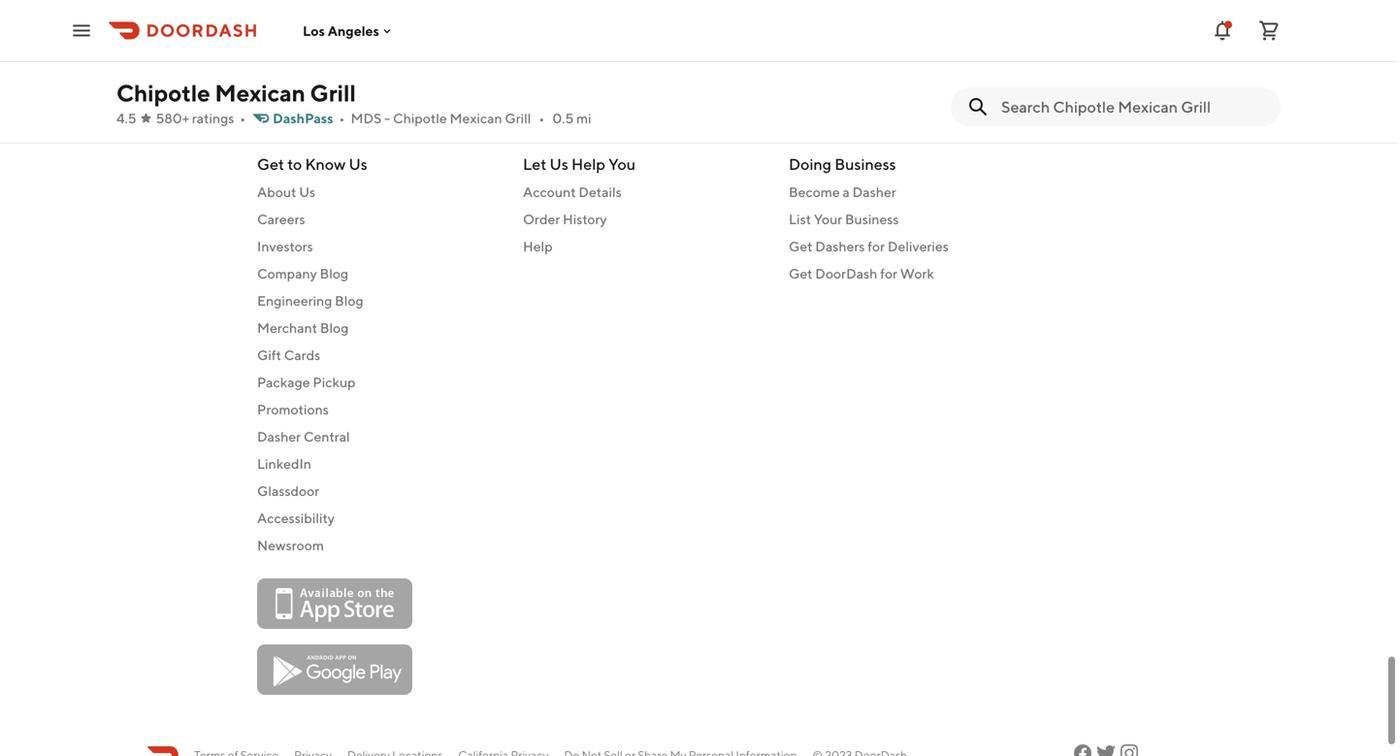 Task type: vqa. For each thing, say whether or not it's contained in the screenshot.
Los Angeles 'popup button'
yes



Task type: describe. For each thing, give the bounding box(es) containing it.
1 horizontal spatial grill
[[505, 110, 531, 126]]

get for get dashers for deliveries
[[789, 238, 813, 254]]

about us
[[257, 184, 315, 200]]

0 items, open order cart image
[[1258, 19, 1281, 42]]

details
[[579, 184, 622, 200]]

580+ ratings •
[[156, 110, 246, 126]]

breakfast near me
[[257, 54, 368, 70]]

mds - chipotle mexican grill • 0.5 mi
[[351, 110, 592, 126]]

get to know us
[[257, 155, 368, 173]]

pickup
[[313, 374, 356, 390]]

1 vertical spatial help
[[523, 238, 553, 254]]

0 horizontal spatial dasher
[[257, 428, 301, 444]]

1 vertical spatial business
[[845, 211, 899, 227]]

near for other
[[563, 54, 590, 70]]

open menu image
[[70, 19, 93, 42]]

list your business
[[789, 211, 899, 227]]

1 vertical spatial chipotle
[[393, 110, 447, 126]]

investors link
[[257, 237, 500, 256]]

merchant
[[257, 320, 317, 336]]

ratings
[[192, 110, 234, 126]]

about
[[257, 184, 296, 200]]

mds
[[351, 110, 382, 126]]

package
[[257, 374, 310, 390]]

other near me
[[523, 54, 612, 70]]

cards
[[284, 347, 321, 363]]

careers link
[[257, 210, 500, 229]]

dashpass
[[273, 110, 333, 126]]

0 vertical spatial grill
[[310, 79, 356, 107]]

dashpass •
[[273, 110, 345, 126]]

blog for company blog
[[320, 265, 348, 281]]

580+
[[156, 110, 189, 126]]

us for about us
[[299, 184, 315, 200]]

dashers
[[816, 238, 865, 254]]

your
[[814, 211, 843, 227]]

doordash on facebook image
[[1071, 741, 1095, 756]]

company blog
[[257, 265, 348, 281]]

order
[[523, 211, 560, 227]]

-
[[384, 110, 390, 126]]

chipotle mexican grill
[[116, 79, 356, 107]]

get dashers for deliveries link
[[789, 237, 1032, 256]]

to
[[287, 155, 302, 173]]

become a dasher link
[[789, 182, 1032, 202]]

dessert near me
[[257, 82, 357, 98]]

central
[[304, 428, 350, 444]]

dasher central
[[257, 428, 350, 444]]

linkedin
[[257, 456, 312, 472]]

list your business link
[[789, 210, 1032, 229]]

become a dasher
[[789, 184, 897, 200]]

about us link
[[257, 182, 500, 202]]

near for breakfast
[[319, 54, 346, 70]]

sandwich
[[257, 27, 317, 43]]

account details
[[523, 184, 622, 200]]

history
[[563, 211, 607, 227]]

doordash on instagram image
[[1118, 741, 1141, 756]]

glassdoor link
[[257, 481, 500, 501]]

2 • from the left
[[339, 110, 345, 126]]

company
[[257, 265, 317, 281]]

let
[[523, 155, 547, 173]]

engineering blog link
[[257, 291, 500, 311]]

dessert
[[257, 82, 304, 98]]

you
[[609, 155, 636, 173]]

0 vertical spatial business
[[835, 155, 896, 173]]

newsroom link
[[257, 536, 500, 555]]

los
[[303, 23, 325, 39]]

help link
[[523, 237, 766, 256]]

1 horizontal spatial us
[[349, 155, 368, 173]]

for for doordash
[[880, 265, 898, 281]]

deliveries
[[888, 238, 949, 254]]

order history link
[[523, 210, 766, 229]]

account
[[523, 184, 576, 200]]

sandwich near me link
[[257, 26, 500, 45]]



Task type: locate. For each thing, give the bounding box(es) containing it.
blog up engineering blog
[[320, 265, 348, 281]]

a
[[843, 184, 850, 200]]

beverly hills link
[[789, 53, 1032, 72]]

near for sandwich
[[320, 27, 347, 43]]

get left to
[[257, 155, 284, 173]]

merchant blog link
[[257, 318, 500, 338]]

1 horizontal spatial mexican
[[450, 110, 502, 126]]

accessibility link
[[257, 509, 500, 528]]

0 vertical spatial for
[[868, 238, 885, 254]]

0 horizontal spatial mexican
[[215, 79, 306, 107]]

get down list
[[789, 238, 813, 254]]

0 horizontal spatial us
[[299, 184, 315, 200]]

newsroom
[[257, 537, 324, 553]]

help
[[572, 155, 606, 173], [523, 238, 553, 254]]

sandwich near me
[[257, 27, 369, 43]]

for
[[868, 238, 885, 254], [880, 265, 898, 281]]

mexican down breakfast
[[215, 79, 306, 107]]

other near me link
[[523, 53, 766, 72]]

help up "details"
[[572, 155, 606, 173]]

• left "0.5"
[[539, 110, 545, 126]]

beverly hills
[[789, 54, 865, 70]]

me right other
[[593, 54, 612, 70]]

account details link
[[523, 182, 766, 202]]

linkedin link
[[257, 454, 500, 474]]

near for dessert
[[307, 82, 335, 98]]

me for other near me
[[593, 54, 612, 70]]

get left doordash
[[789, 265, 813, 281]]

list
[[789, 211, 811, 227]]

doing
[[789, 155, 832, 173]]

chipotle up 580+
[[116, 79, 210, 107]]

me down angeles
[[349, 54, 368, 70]]

dessert near me link
[[257, 80, 500, 99]]

me for breakfast near me
[[349, 54, 368, 70]]

chipotle
[[116, 79, 210, 107], [393, 110, 447, 126]]

promotions link
[[257, 400, 500, 419]]

get
[[257, 155, 284, 173], [789, 238, 813, 254], [789, 265, 813, 281]]

become
[[789, 184, 840, 200]]

get for get doordash for work
[[789, 265, 813, 281]]

doordash on twitter image
[[1095, 741, 1118, 756]]

me up breakfast near me link
[[350, 27, 369, 43]]

1 horizontal spatial dasher
[[853, 184, 897, 200]]

doordash
[[816, 265, 878, 281]]

package pickup
[[257, 374, 356, 390]]

get for get to know us
[[257, 155, 284, 173]]

promotions
[[257, 401, 329, 417]]

notification bell image
[[1211, 19, 1234, 42]]

business up a
[[835, 155, 896, 173]]

engineering
[[257, 293, 332, 309]]

engineering blog
[[257, 293, 364, 309]]

1 horizontal spatial •
[[339, 110, 345, 126]]

0 horizontal spatial chipotle
[[116, 79, 210, 107]]

los angeles button
[[303, 23, 395, 39]]

1 vertical spatial blog
[[335, 293, 364, 309]]

breakfast
[[257, 54, 316, 70]]

get doordash for work link
[[789, 264, 1032, 283]]

me for sandwich near me
[[350, 27, 369, 43]]

0 horizontal spatial •
[[240, 110, 246, 126]]

0 vertical spatial help
[[572, 155, 606, 173]]

gift
[[257, 347, 281, 363]]

blog inside 'link'
[[320, 320, 349, 336]]

breakfast near me link
[[257, 53, 500, 72]]

• left mds
[[339, 110, 345, 126]]

merchant blog
[[257, 320, 349, 336]]

company blog link
[[257, 264, 500, 283]]

get dashers for deliveries
[[789, 238, 949, 254]]

blog down company blog link
[[335, 293, 364, 309]]

angeles
[[328, 23, 379, 39]]

0 vertical spatial dasher
[[853, 184, 897, 200]]

0 vertical spatial blog
[[320, 265, 348, 281]]

1 vertical spatial dasher
[[257, 428, 301, 444]]

1 vertical spatial get
[[789, 238, 813, 254]]

me for dessert near me
[[337, 82, 357, 98]]

package pickup link
[[257, 373, 500, 392]]

investors
[[257, 238, 313, 254]]

0 horizontal spatial grill
[[310, 79, 356, 107]]

2 horizontal spatial •
[[539, 110, 545, 126]]

2 vertical spatial blog
[[320, 320, 349, 336]]

hills
[[838, 54, 865, 70]]

los angeles
[[303, 23, 379, 39]]

blog
[[320, 265, 348, 281], [335, 293, 364, 309], [320, 320, 349, 336]]

let us help you
[[523, 155, 636, 173]]

beverly
[[789, 54, 836, 70]]

mexican left "0.5"
[[450, 110, 502, 126]]

0.5
[[553, 110, 574, 126]]

careers
[[257, 211, 305, 227]]

get doordash for work
[[789, 265, 934, 281]]

near
[[320, 27, 347, 43], [319, 54, 346, 70], [563, 54, 590, 70], [307, 82, 335, 98]]

glassdoor
[[257, 483, 319, 499]]

work
[[900, 265, 934, 281]]

1 horizontal spatial help
[[572, 155, 606, 173]]

0 vertical spatial chipotle
[[116, 79, 210, 107]]

2 vertical spatial get
[[789, 265, 813, 281]]

us right let
[[550, 155, 569, 173]]

business
[[835, 155, 896, 173], [845, 211, 899, 227]]

accessibility
[[257, 510, 335, 526]]

1 vertical spatial mexican
[[450, 110, 502, 126]]

mi
[[577, 110, 592, 126]]

business up get dashers for deliveries
[[845, 211, 899, 227]]

1 vertical spatial grill
[[505, 110, 531, 126]]

us right know
[[349, 155, 368, 173]]

1 vertical spatial for
[[880, 265, 898, 281]]

grill
[[310, 79, 356, 107], [505, 110, 531, 126]]

dasher up linkedin
[[257, 428, 301, 444]]

other
[[523, 54, 560, 70]]

0 vertical spatial mexican
[[215, 79, 306, 107]]

1 horizontal spatial chipotle
[[393, 110, 447, 126]]

grill up dashpass •
[[310, 79, 356, 107]]

chipotle right -
[[393, 110, 447, 126]]

doing business
[[789, 155, 896, 173]]

dasher
[[853, 184, 897, 200], [257, 428, 301, 444]]

blog down engineering blog
[[320, 320, 349, 336]]

for left the work
[[880, 265, 898, 281]]

2 horizontal spatial us
[[550, 155, 569, 173]]

3 • from the left
[[539, 110, 545, 126]]

0 horizontal spatial help
[[523, 238, 553, 254]]

dasher central link
[[257, 427, 500, 446]]

gift cards
[[257, 347, 321, 363]]

know
[[305, 155, 346, 173]]

us down get to know us
[[299, 184, 315, 200]]

order history
[[523, 211, 607, 227]]

1 • from the left
[[240, 110, 246, 126]]

for up get doordash for work
[[868, 238, 885, 254]]

dasher right a
[[853, 184, 897, 200]]

for for dashers
[[868, 238, 885, 254]]

0 vertical spatial get
[[257, 155, 284, 173]]

blog for merchant blog
[[320, 320, 349, 336]]

me
[[350, 27, 369, 43], [349, 54, 368, 70], [593, 54, 612, 70], [337, 82, 357, 98]]

grill left "0.5"
[[505, 110, 531, 126]]

• down the chipotle mexican grill
[[240, 110, 246, 126]]

gift cards link
[[257, 346, 500, 365]]

Item Search search field
[[1002, 96, 1266, 117]]

blog for engineering blog
[[335, 293, 364, 309]]

4.5
[[116, 110, 136, 126]]

us for let us help you
[[550, 155, 569, 173]]

mexican
[[215, 79, 306, 107], [450, 110, 502, 126]]

help down order
[[523, 238, 553, 254]]

me up mds
[[337, 82, 357, 98]]



